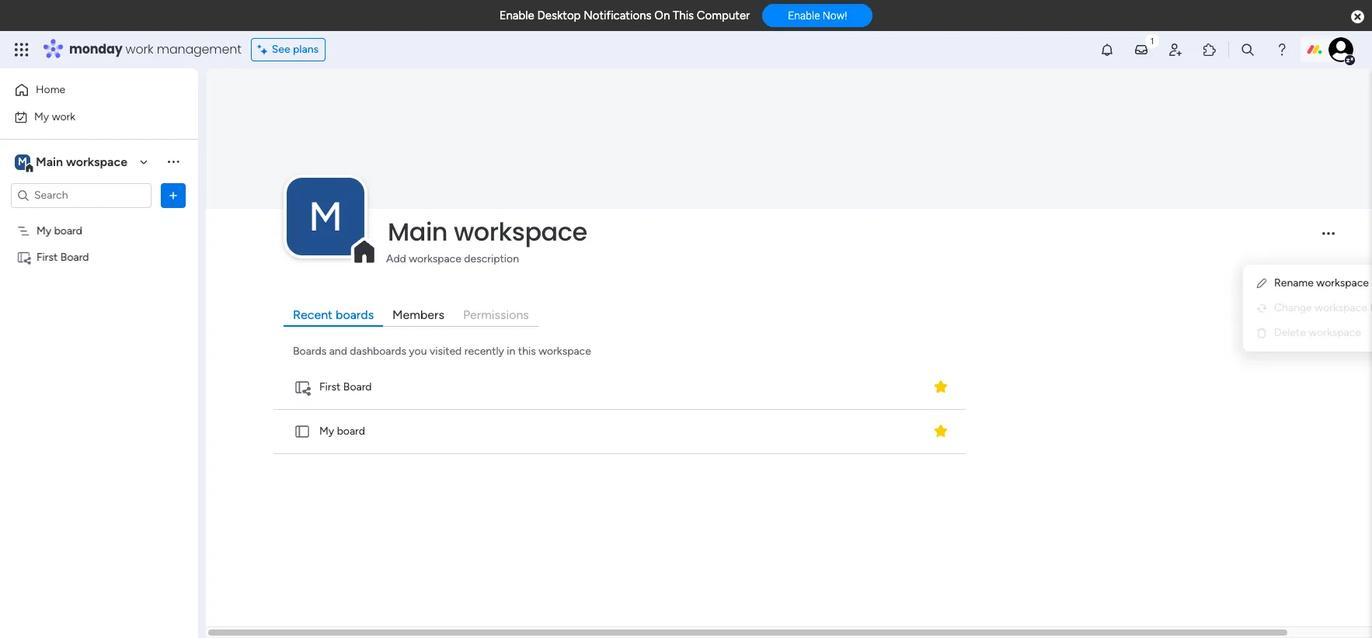 Task type: vqa. For each thing, say whether or not it's contained in the screenshot.
the this
yes



Task type: describe. For each thing, give the bounding box(es) containing it.
enable for enable desktop notifications on this computer
[[499, 9, 534, 23]]

change workspace t
[[1274, 302, 1372, 315]]

help image
[[1274, 42, 1290, 58]]

computer
[[697, 9, 750, 23]]

workspace image
[[287, 178, 364, 256]]

my board inside my board link
[[319, 425, 365, 439]]

1 horizontal spatial main
[[388, 214, 448, 249]]

now!
[[823, 10, 847, 22]]

board inside list box
[[54, 224, 82, 237]]

change workspace type image
[[1256, 302, 1268, 315]]

my inside list box
[[37, 224, 51, 237]]

delete
[[1274, 326, 1306, 340]]

workspace up the "search in workspace" field
[[66, 154, 127, 169]]

public board image
[[294, 423, 311, 440]]

t
[[1370, 302, 1372, 315]]

0 vertical spatial first
[[37, 251, 58, 264]]

change workspace t menu item
[[1256, 299, 1372, 318]]

workspace up change workspace t
[[1317, 277, 1369, 290]]

v2 ellipsis image
[[1323, 233, 1335, 246]]

notifications image
[[1100, 42, 1115, 58]]

first board inside the quick search results 'list box'
[[319, 381, 372, 394]]

dashboards
[[350, 345, 406, 358]]

visited
[[430, 345, 462, 358]]

1 horizontal spatial shareable board image
[[294, 379, 311, 396]]

my work
[[34, 110, 75, 123]]

monday
[[69, 40, 122, 58]]

m for workspace icon
[[18, 155, 27, 168]]

delete workspace menu item
[[1256, 324, 1372, 343]]

in
[[507, 345, 516, 358]]

work for my
[[52, 110, 75, 123]]

enable desktop notifications on this computer
[[499, 9, 750, 23]]

workspace down change workspace t
[[1309, 326, 1361, 340]]

enable now!
[[788, 10, 847, 22]]

add workspace description
[[386, 252, 519, 266]]

Main workspace field
[[384, 214, 1309, 249]]

management
[[157, 40, 241, 58]]

description
[[464, 252, 519, 266]]

shareable board image inside list box
[[16, 250, 31, 265]]

this
[[673, 9, 694, 23]]

1 image
[[1145, 32, 1159, 49]]

options image
[[166, 188, 181, 203]]

list box containing my board
[[0, 214, 198, 480]]

remove from favorites image
[[933, 424, 949, 439]]

search everything image
[[1240, 42, 1256, 58]]

rename workspace image
[[1256, 277, 1268, 290]]

home button
[[9, 78, 167, 103]]

see
[[272, 43, 290, 56]]

my inside the quick search results 'list box'
[[319, 425, 334, 439]]

0 horizontal spatial my board
[[37, 224, 82, 237]]

workspace options image
[[166, 154, 181, 170]]

boards
[[293, 345, 327, 358]]

board inside the quick search results 'list box'
[[343, 381, 372, 394]]

select product image
[[14, 42, 30, 58]]

workspace right this
[[539, 345, 591, 358]]

recently
[[465, 345, 504, 358]]

on
[[655, 9, 670, 23]]

workspace image
[[15, 153, 30, 171]]

quick search results list box
[[270, 366, 970, 454]]



Task type: locate. For each thing, give the bounding box(es) containing it.
main right workspace icon
[[36, 154, 63, 169]]

m inside workspace icon
[[18, 155, 27, 168]]

dapulse close image
[[1351, 9, 1365, 25]]

0 vertical spatial main workspace
[[36, 154, 127, 169]]

board down the "search in workspace" field
[[60, 251, 89, 264]]

m inside workspace image
[[308, 193, 343, 241]]

0 vertical spatial work
[[126, 40, 154, 58]]

my down home
[[34, 110, 49, 123]]

board down the "search in workspace" field
[[54, 224, 82, 237]]

workspace
[[66, 154, 127, 169], [454, 214, 587, 249], [409, 252, 461, 266], [1317, 277, 1369, 290], [1315, 302, 1368, 315], [1309, 326, 1361, 340], [539, 345, 591, 358]]

shareable board image
[[16, 250, 31, 265], [294, 379, 311, 396]]

boards
[[336, 308, 374, 322]]

1 vertical spatial main
[[388, 214, 448, 249]]

board right public board image
[[337, 425, 365, 439]]

work for monday
[[126, 40, 154, 58]]

1 vertical spatial board
[[337, 425, 365, 439]]

workspace selection element
[[15, 153, 130, 173]]

first inside first board link
[[319, 381, 341, 394]]

my board
[[37, 224, 82, 237], [319, 425, 365, 439]]

main
[[36, 154, 63, 169], [388, 214, 448, 249]]

1 horizontal spatial board
[[343, 381, 372, 394]]

1 horizontal spatial board
[[337, 425, 365, 439]]

0 horizontal spatial work
[[52, 110, 75, 123]]

list box
[[0, 214, 198, 480]]

m
[[18, 155, 27, 168], [308, 193, 343, 241]]

members
[[393, 308, 444, 322]]

delete workspace image
[[1256, 327, 1268, 340]]

Search in workspace field
[[33, 187, 130, 204]]

0 horizontal spatial enable
[[499, 9, 534, 23]]

1 vertical spatial m
[[308, 193, 343, 241]]

1 vertical spatial board
[[343, 381, 372, 394]]

0 horizontal spatial shareable board image
[[16, 250, 31, 265]]

0 vertical spatial my board
[[37, 224, 82, 237]]

my inside button
[[34, 110, 49, 123]]

enable now! button
[[762, 4, 873, 27]]

boards and dashboards you visited recently in this workspace
[[293, 345, 591, 358]]

plans
[[293, 43, 319, 56]]

1 vertical spatial my
[[37, 224, 51, 237]]

1 vertical spatial first
[[319, 381, 341, 394]]

first board link
[[270, 366, 969, 410]]

0 vertical spatial board
[[60, 251, 89, 264]]

add
[[386, 252, 406, 266]]

1 vertical spatial work
[[52, 110, 75, 123]]

0 vertical spatial shareable board image
[[16, 250, 31, 265]]

main inside the workspace selection element
[[36, 154, 63, 169]]

notifications
[[584, 9, 652, 23]]

board inside the quick search results 'list box'
[[337, 425, 365, 439]]

board down 'and'
[[343, 381, 372, 394]]

inbox image
[[1134, 42, 1149, 58]]

first down the "search in workspace" field
[[37, 251, 58, 264]]

work
[[126, 40, 154, 58], [52, 110, 75, 123]]

you
[[409, 345, 427, 358]]

permissions
[[463, 308, 529, 322]]

enable left desktop at the top left
[[499, 9, 534, 23]]

enable left now!
[[788, 10, 820, 22]]

1 vertical spatial shareable board image
[[294, 379, 311, 396]]

first board down 'and'
[[319, 381, 372, 394]]

first
[[37, 251, 58, 264], [319, 381, 341, 394]]

enable
[[499, 9, 534, 23], [788, 10, 820, 22]]

1 horizontal spatial first
[[319, 381, 341, 394]]

work right 'monday'
[[126, 40, 154, 58]]

main workspace
[[36, 154, 127, 169], [388, 214, 587, 249]]

0 vertical spatial my
[[34, 110, 49, 123]]

this
[[518, 345, 536, 358]]

workspace right add
[[409, 252, 461, 266]]

1 horizontal spatial work
[[126, 40, 154, 58]]

my board link
[[270, 410, 969, 454]]

enable for enable now!
[[788, 10, 820, 22]]

0 horizontal spatial first board
[[37, 251, 89, 264]]

work down home
[[52, 110, 75, 123]]

0 horizontal spatial m
[[18, 155, 27, 168]]

see plans button
[[251, 38, 326, 61]]

1 horizontal spatial first board
[[319, 381, 372, 394]]

1 vertical spatial my board
[[319, 425, 365, 439]]

main workspace up description
[[388, 214, 587, 249]]

see plans
[[272, 43, 319, 56]]

rename
[[1274, 277, 1314, 290]]

monday work management
[[69, 40, 241, 58]]

1 horizontal spatial m
[[308, 193, 343, 241]]

1 horizontal spatial main workspace
[[388, 214, 587, 249]]

0 vertical spatial main
[[36, 154, 63, 169]]

enable inside enable now! button
[[788, 10, 820, 22]]

desktop
[[537, 9, 581, 23]]

board
[[60, 251, 89, 264], [343, 381, 372, 394]]

change
[[1274, 302, 1312, 315]]

recent boards
[[293, 308, 374, 322]]

0 horizontal spatial main
[[36, 154, 63, 169]]

home
[[36, 83, 65, 96]]

jacob simon image
[[1329, 37, 1354, 62]]

first board
[[37, 251, 89, 264], [319, 381, 372, 394]]

0 horizontal spatial main workspace
[[36, 154, 127, 169]]

workspace up description
[[454, 214, 587, 249]]

1 vertical spatial first board
[[319, 381, 372, 394]]

my board right public board image
[[319, 425, 365, 439]]

remove from favorites image
[[933, 379, 949, 395]]

1 horizontal spatial my board
[[319, 425, 365, 439]]

first down 'and'
[[319, 381, 341, 394]]

recent
[[293, 308, 333, 322]]

0 horizontal spatial board
[[54, 224, 82, 237]]

option
[[0, 217, 198, 220]]

delete workspace
[[1274, 326, 1361, 340]]

m button
[[287, 178, 364, 256]]

my board down the "search in workspace" field
[[37, 224, 82, 237]]

main workspace inside the workspace selection element
[[36, 154, 127, 169]]

my
[[34, 110, 49, 123], [37, 224, 51, 237], [319, 425, 334, 439]]

0 horizontal spatial board
[[60, 251, 89, 264]]

1 horizontal spatial enable
[[788, 10, 820, 22]]

apps image
[[1202, 42, 1218, 58]]

main up add
[[388, 214, 448, 249]]

rename workspace
[[1274, 277, 1369, 290]]

main workspace up the "search in workspace" field
[[36, 154, 127, 169]]

0 vertical spatial m
[[18, 155, 27, 168]]

first board down the "search in workspace" field
[[37, 251, 89, 264]]

my down the "search in workspace" field
[[37, 224, 51, 237]]

2 vertical spatial my
[[319, 425, 334, 439]]

m for workspace image
[[308, 193, 343, 241]]

workspace left the t
[[1315, 302, 1368, 315]]

and
[[329, 345, 347, 358]]

my right public board image
[[319, 425, 334, 439]]

0 vertical spatial first board
[[37, 251, 89, 264]]

0 vertical spatial board
[[54, 224, 82, 237]]

work inside button
[[52, 110, 75, 123]]

1 vertical spatial main workspace
[[388, 214, 587, 249]]

invite members image
[[1168, 42, 1184, 58]]

my work button
[[9, 105, 167, 129]]

0 horizontal spatial first
[[37, 251, 58, 264]]

board
[[54, 224, 82, 237], [337, 425, 365, 439]]



